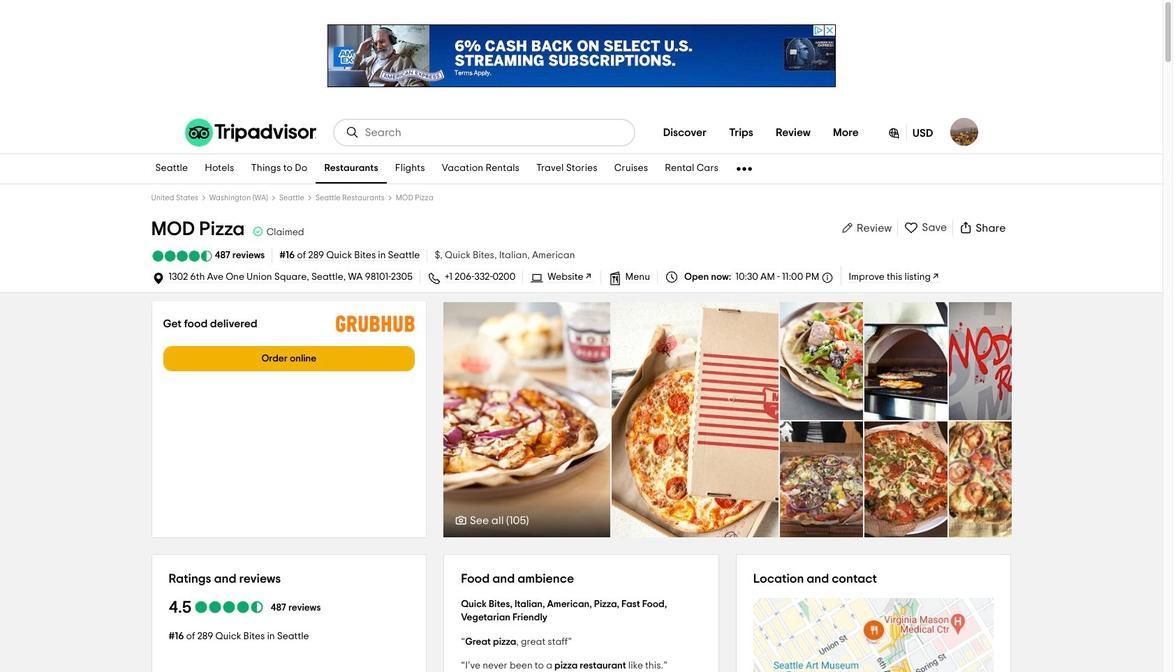 Task type: describe. For each thing, give the bounding box(es) containing it.
advertisement element
[[327, 24, 836, 87]]

Search search field
[[365, 126, 623, 139]]



Task type: vqa. For each thing, say whether or not it's contained in the screenshot.
'A' corresponding to Write
no



Task type: locate. For each thing, give the bounding box(es) containing it.
None search field
[[334, 120, 634, 145]]

tripadvisor image
[[185, 119, 316, 147]]

profile picture image
[[950, 118, 978, 146]]

search image
[[345, 126, 359, 140]]



